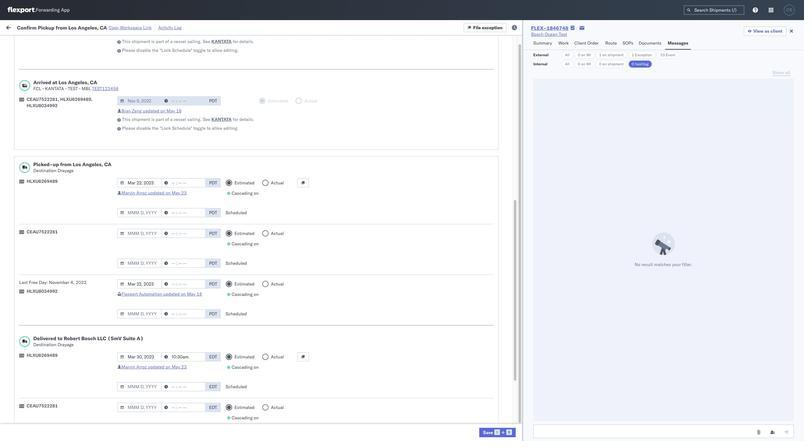 Task type: vqa. For each thing, say whether or not it's contained in the screenshot.
11:30 PM EST, Jan 23, 2023 Rotterdam,
no



Task type: locate. For each thing, give the bounding box(es) containing it.
marvin arroz updated on may 23 button for delivered to robert bosch llc (smv suite a)
[[121, 364, 187, 370]]

1 vertical spatial kantata
[[45, 86, 64, 91]]

ca inside arrived at los angeles, ca fcl • kantata • test • mbl test123456
[[90, 79, 97, 85]]

0 vertical spatial from
[[56, 24, 67, 31]]

2 this shipment is part of a vessel sailing. see kantata for details. from the top
[[122, 117, 254, 122]]

0 horizontal spatial bosch
[[81, 335, 96, 342]]

ca
[[100, 24, 107, 31], [90, 79, 97, 85], [104, 161, 112, 167]]

1 editing. from the top
[[224, 47, 239, 53]]

0 vertical spatial please disable the "lock schedule" toggle to allow editing.
[[122, 47, 239, 53]]

hlxu6269489 down the picked-
[[27, 178, 58, 184]]

the down "activity" on the left top
[[152, 47, 159, 53]]

estimated for -- : -- -- text field for 4th mmm d, yyyy text box from the bottom of the page
[[235, 231, 255, 236]]

1 vertical spatial "lock
[[160, 125, 171, 131]]

1 vertical spatial please
[[122, 125, 135, 131]]

actual for -- : -- -- text field corresponding to second mmm d, yyyy text box
[[271, 180, 284, 186]]

1 horizontal spatial 18
[[197, 291, 202, 297]]

flex-1846748
[[531, 25, 569, 31]]

1 vertical spatial -- : -- -- text field
[[161, 403, 206, 412]]

2 toggle from the top
[[193, 125, 206, 131]]

from inside the picked-up from los angeles, ca destination drayage
[[60, 161, 72, 167]]

pdt for -- : -- -- text box for pdt
[[209, 210, 217, 216]]

1 vertical spatial the
[[152, 125, 159, 131]]

1 vertical spatial marvin arroz updated on may 23
[[121, 364, 187, 370]]

1 vertical spatial for
[[233, 117, 238, 122]]

scheduled for -- : -- -- text box for pdt
[[226, 210, 247, 216]]

0 vertical spatial hlxu8034992
[[27, 103, 58, 108]]

0 vertical spatial angeles,
[[78, 24, 99, 31]]

edt for 1st mmm d, yyyy text field from the bottom of the page
[[209, 384, 217, 390]]

2 details. from the top
[[240, 117, 254, 122]]

0 vertical spatial edt
[[209, 354, 217, 360]]

1 of from the top
[[165, 39, 169, 44]]

-- : -- -- text field for third mmm d, yyyy text box from the bottom
[[161, 259, 206, 268]]

1 vertical spatial 0 on wi
[[578, 62, 591, 66]]

cascading on for second mmm d, yyyy text field
[[232, 292, 259, 297]]

this down copy workspace link button
[[122, 39, 131, 44]]

1 0 on wi from the top
[[578, 52, 591, 57]]

los for up
[[73, 161, 81, 167]]

0 vertical spatial 0 on wi
[[578, 52, 591, 57]]

1 sailing. from the top
[[187, 39, 202, 44]]

all button
[[562, 51, 573, 59], [562, 60, 573, 68]]

1 vertical spatial a
[[170, 117, 173, 122]]

2 vertical spatial ca
[[104, 161, 112, 167]]

file exception button
[[464, 23, 507, 32], [464, 23, 507, 32]]

2 is from the top
[[151, 117, 155, 122]]

2 horizontal spatial •
[[79, 86, 81, 91]]

1 horizontal spatial bosch
[[531, 31, 544, 37]]

1 "lock from the top
[[160, 47, 171, 53]]

please down bran
[[122, 125, 135, 131]]

"lock down bran zeng updated on may 18
[[160, 125, 171, 131]]

0 vertical spatial ca
[[100, 24, 107, 31]]

1 pdt from the top
[[209, 98, 217, 104]]

1 edt from the top
[[209, 354, 217, 360]]

scheduled for -- : -- -- text field related to third mmm d, yyyy text box from the bottom
[[226, 260, 247, 266]]

destination down 'delivered'
[[33, 342, 56, 348]]

ca for up
[[104, 161, 112, 167]]

this for 1st kantata link from the top of the page
[[122, 39, 131, 44]]

0 vertical spatial 23
[[181, 190, 187, 196]]

2 for from the top
[[233, 117, 238, 122]]

5 -- : -- -- text field from the top
[[161, 279, 206, 289]]

destination
[[33, 168, 56, 173], [33, 342, 56, 348]]

messages button
[[666, 37, 691, 50]]

7 pdt from the top
[[209, 311, 217, 317]]

a down bran zeng updated on may 18
[[170, 117, 173, 122]]

2 vertical spatial edt
[[209, 405, 217, 410]]

pdt
[[209, 98, 217, 104], [209, 180, 217, 186], [209, 210, 217, 216], [209, 231, 217, 236], [209, 260, 217, 266], [209, 281, 217, 287], [209, 311, 217, 317]]

ocean
[[545, 31, 558, 37]]

1 all button from the top
[[562, 51, 573, 59]]

angeles,
[[78, 24, 99, 31], [68, 79, 89, 85], [82, 161, 103, 167]]

1
[[599, 52, 602, 57], [632, 52, 634, 57]]

kantata
[[211, 39, 232, 44], [45, 86, 64, 91], [211, 117, 232, 122]]

1 hlxu6269489 from the top
[[27, 178, 58, 184]]

1 vertical spatial part
[[156, 117, 164, 122]]

1 vertical spatial of
[[165, 117, 169, 122]]

5 mmm d, yyyy text field from the top
[[117, 352, 162, 362]]

cascading
[[232, 190, 253, 196], [232, 241, 253, 247], [232, 292, 253, 297], [232, 365, 253, 370], [232, 415, 253, 421]]

part for 1st kantata link from the bottom of the page
[[156, 117, 164, 122]]

1 vertical spatial this
[[122, 117, 131, 122]]

hlxu8034992 inside ceau7522281, hlxu6269489, hlxu8034992
[[27, 103, 58, 108]]

1 vertical spatial all
[[565, 62, 570, 66]]

MMM D, YYYY text field
[[117, 96, 162, 106], [117, 178, 162, 188], [117, 229, 162, 238], [117, 259, 162, 268], [117, 352, 162, 362], [117, 403, 162, 412]]

1 vertical spatial please disable the "lock schedule" toggle to allow editing.
[[122, 125, 239, 131]]

•
[[42, 86, 44, 91], [65, 86, 67, 91], [79, 86, 81, 91]]

1 vertical spatial schedule"
[[172, 125, 192, 131]]

marvin for ca
[[121, 190, 135, 196]]

2 of from the top
[[165, 117, 169, 122]]

a)
[[137, 335, 144, 342]]

1 vertical spatial toggle
[[193, 125, 206, 131]]

2 destination from the top
[[33, 342, 56, 348]]

2 "lock from the top
[[160, 125, 171, 131]]

is for 1st kantata link from the bottom of the page
[[151, 117, 155, 122]]

client
[[771, 28, 783, 34]]

1 vertical spatial edt
[[209, 384, 217, 390]]

details. for 1st kantata link from the top of the page
[[240, 39, 254, 44]]

test
[[68, 86, 78, 91]]

2 hlxu6269489 from the top
[[27, 353, 58, 358]]

1 vertical spatial ceau7522281
[[27, 403, 58, 409]]

part down "activity" on the left top
[[156, 39, 164, 44]]

1 ceau7522281 from the top
[[27, 229, 58, 235]]

for for 1st kantata link from the top of the page
[[233, 39, 238, 44]]

1 vertical spatial hlxu8034992
[[27, 288, 58, 294]]

marvin arroz updated on may 23 for delivered to robert bosch llc (smv suite a)
[[121, 364, 187, 370]]

ca for pickup
[[100, 24, 107, 31]]

23 for delivered to robert bosch llc (smv suite a)
[[181, 364, 187, 370]]

0 vertical spatial hlxu6269489
[[27, 178, 58, 184]]

0 vertical spatial vessel
[[174, 39, 186, 44]]

2 estimated from the top
[[235, 231, 255, 236]]

• left mbl
[[79, 86, 81, 91]]

33 event
[[660, 52, 676, 57]]

4,
[[70, 280, 75, 285]]

2 ceau7522281 from the top
[[27, 403, 58, 409]]

1 this shipment is part of a vessel sailing. see kantata for details. from the top
[[122, 39, 254, 44]]

1 vertical spatial marvin arroz updated on may 23 button
[[121, 364, 187, 370]]

3 • from the left
[[79, 86, 81, 91]]

please
[[122, 47, 135, 53], [122, 125, 135, 131]]

0 vertical spatial destination
[[33, 168, 56, 173]]

4 cascading from the top
[[232, 365, 253, 370]]

marvin arroz updated on may 23 for picked-up from los angeles, ca
[[121, 190, 187, 196]]

0 vertical spatial los
[[68, 24, 77, 31]]

this shipment is part of a vessel sailing. see kantata for details. for 1st kantata link from the bottom of the page
[[122, 117, 254, 122]]

bosch down flex-
[[531, 31, 544, 37]]

1 exception
[[632, 52, 652, 57]]

this down bran
[[122, 117, 131, 122]]

0 on wi for 0
[[578, 62, 591, 66]]

los
[[68, 24, 77, 31], [58, 79, 67, 85], [73, 161, 81, 167]]

0 vertical spatial marvin arroz updated on may 23 button
[[121, 190, 187, 196]]

1 this from the top
[[122, 39, 131, 44]]

2 cascading on from the top
[[232, 241, 259, 247]]

0 vertical spatial all
[[565, 52, 570, 57]]

editing.
[[224, 47, 239, 53], [224, 125, 239, 131]]

1 horizontal spatial •
[[65, 86, 67, 91]]

vessel
[[174, 39, 186, 44], [174, 117, 186, 122]]

part
[[156, 39, 164, 44], [156, 117, 164, 122]]

0 vertical spatial a
[[170, 39, 173, 44]]

kantata for 1st kantata link from the bottom of the page
[[211, 117, 232, 122]]

forwarding
[[36, 7, 60, 13]]

route
[[606, 40, 617, 46]]

0 vertical spatial drayage
[[58, 168, 74, 173]]

drayage down up
[[58, 168, 74, 173]]

for
[[233, 39, 238, 44], [233, 117, 238, 122]]

3 -- : -- -- text field from the top
[[161, 229, 206, 238]]

schedule"
[[172, 47, 192, 53], [172, 125, 192, 131]]

bosch inside bosch ocean test link
[[531, 31, 544, 37]]

allow
[[212, 47, 222, 53], [212, 125, 222, 131]]

0 vertical spatial part
[[156, 39, 164, 44]]

18
[[176, 108, 182, 114], [197, 291, 202, 297]]

4 scheduled from the top
[[226, 384, 247, 390]]

please down copy workspace link button
[[122, 47, 135, 53]]

0 vertical spatial see
[[203, 39, 210, 44]]

2 vessel from the top
[[174, 117, 186, 122]]

file
[[473, 25, 481, 30]]

1 arroz from the top
[[136, 190, 147, 196]]

0 vertical spatial editing.
[[224, 47, 239, 53]]

of down bran zeng updated on may 18
[[165, 117, 169, 122]]

1 vertical spatial wi
[[587, 62, 591, 66]]

4 actual from the top
[[271, 354, 284, 360]]

updated
[[143, 108, 159, 114], [148, 190, 165, 196], [163, 291, 180, 297], [148, 364, 165, 370]]

1 drayage from the top
[[58, 168, 74, 173]]

actual for -- : -- -- text field for 4th mmm d, yyyy text box from the bottom of the page
[[271, 231, 284, 236]]

cascading on
[[232, 190, 259, 196], [232, 241, 259, 247], [232, 292, 259, 297], [232, 365, 259, 370], [232, 415, 259, 421]]

2 23 from the top
[[181, 364, 187, 370]]

-- : -- -- text field
[[161, 96, 206, 106], [161, 178, 206, 188], [161, 229, 206, 238], [161, 259, 206, 268], [161, 279, 206, 289], [161, 309, 206, 319], [161, 352, 206, 362], [161, 382, 206, 392]]

all for external
[[565, 52, 570, 57]]

2 drayage from the top
[[58, 342, 74, 348]]

0 vertical spatial "lock
[[160, 47, 171, 53]]

wi for 1
[[587, 52, 591, 57]]

0 vertical spatial please
[[122, 47, 135, 53]]

1 cascading on from the top
[[232, 190, 259, 196]]

3 cascading on from the top
[[232, 292, 259, 297]]

1 on shipment
[[599, 52, 624, 57]]

0 vertical spatial details.
[[240, 39, 254, 44]]

is down bran zeng updated on may 18
[[151, 117, 155, 122]]

bosch
[[531, 31, 544, 37], [81, 335, 96, 342]]

0 vertical spatial sailing.
[[187, 39, 202, 44]]

bosch left llc
[[81, 335, 96, 342]]

wi
[[587, 52, 591, 57], [587, 62, 591, 66]]

1 23 from the top
[[181, 190, 187, 196]]

1 vertical spatial angeles,
[[68, 79, 89, 85]]

0 vertical spatial schedule"
[[172, 47, 192, 53]]

1 see from the top
[[203, 39, 210, 44]]

1 hlxu8034992 from the top
[[27, 103, 58, 108]]

1 marvin arroz updated on may 23 button from the top
[[121, 190, 187, 196]]

0 vertical spatial toggle
[[193, 47, 206, 53]]

angeles, inside arrived at los angeles, ca fcl • kantata • test • mbl test123456
[[68, 79, 89, 85]]

2 edt from the top
[[209, 384, 217, 390]]

0 vertical spatial allow
[[212, 47, 222, 53]]

2 vertical spatial kantata
[[211, 117, 232, 122]]

copy
[[109, 25, 119, 30]]

shipment down zeng
[[132, 117, 150, 122]]

3 mmm d, yyyy text field from the top
[[117, 229, 162, 238]]

1 vertical spatial from
[[60, 161, 72, 167]]

vessel down the log
[[174, 39, 186, 44]]

log
[[174, 25, 182, 30]]

please disable the "lock schedule" toggle to allow editing.
[[122, 47, 239, 53], [122, 125, 239, 131]]

los right up
[[73, 161, 81, 167]]

1 vertical spatial destination
[[33, 342, 56, 348]]

actual
[[271, 180, 284, 186], [271, 231, 284, 236], [271, 281, 284, 287], [271, 354, 284, 360], [271, 405, 284, 410]]

0 vertical spatial kantata link
[[211, 38, 232, 45]]

hlxu6269489 for picked-
[[27, 178, 58, 184]]

estimated for -- : -- -- text field related to second mmm d, yyyy text field
[[235, 281, 255, 287]]

0 horizontal spatial •
[[42, 86, 44, 91]]

1 for 1 on shipment
[[599, 52, 602, 57]]

1 please from the top
[[122, 47, 135, 53]]

1 left exception
[[632, 52, 634, 57]]

november
[[49, 280, 69, 285]]

1 for 1 exception
[[632, 52, 634, 57]]

drayage down robert
[[58, 342, 74, 348]]

llc
[[97, 335, 106, 342]]

None text field
[[534, 425, 794, 438]]

to inside delivered to robert bosch llc (smv suite a) destination drayage
[[58, 335, 62, 342]]

bran
[[121, 108, 131, 114]]

2 see from the top
[[203, 117, 210, 122]]

-- : -- -- text field for 1st mmm d, yyyy text field from the bottom of the page
[[161, 382, 206, 392]]

1 vertical spatial all button
[[562, 60, 573, 68]]

the down bran zeng updated on may 18 button
[[152, 125, 159, 131]]

up
[[53, 161, 59, 167]]

1 cascading from the top
[[232, 190, 253, 196]]

1 1 from the left
[[599, 52, 602, 57]]

internal
[[534, 62, 548, 66]]

4 -- : -- -- text field from the top
[[161, 259, 206, 268]]

1 vertical spatial los
[[58, 79, 67, 85]]

1 vertical spatial sailing.
[[187, 117, 202, 122]]

"lock down "activity" on the left top
[[160, 47, 171, 53]]

copy workspace link button
[[109, 25, 152, 30]]

pdt for -- : -- -- text field for 4th mmm d, yyyy text box from the bottom of the page
[[209, 231, 217, 236]]

1 up 0 on shipment
[[599, 52, 602, 57]]

2 -- : -- -- text field from the top
[[161, 178, 206, 188]]

2 marvin arroz updated on may 23 from the top
[[121, 364, 187, 370]]

scheduled
[[226, 210, 247, 216], [226, 260, 247, 266], [226, 311, 247, 317], [226, 384, 247, 390]]

0 horizontal spatial 1
[[599, 52, 602, 57]]

1 vertical spatial drayage
[[58, 342, 74, 348]]

2 vertical spatial los
[[73, 161, 81, 167]]

0 vertical spatial the
[[152, 47, 159, 53]]

for for 1st kantata link from the bottom of the page
[[233, 117, 238, 122]]

0 vertical spatial ceau7522281
[[27, 229, 58, 235]]

0 vertical spatial wi
[[587, 52, 591, 57]]

0 vertical spatial -- : -- -- text field
[[161, 208, 206, 217]]

-- : -- -- text field for 2nd mmm d, yyyy text box from the bottom of the page
[[161, 352, 206, 362]]

7 -- : -- -- text field from the top
[[161, 352, 206, 362]]

of
[[165, 39, 169, 44], [165, 117, 169, 122]]

2 mmm d, yyyy text field from the top
[[117, 279, 162, 289]]

0 vertical spatial bosch
[[531, 31, 544, 37]]

kantata inside arrived at los angeles, ca fcl • kantata • test • mbl test123456
[[45, 86, 64, 91]]

hlxu6269489 down 'delivered'
[[27, 353, 58, 358]]

of down "activity" on the left top
[[165, 39, 169, 44]]

shipment down link
[[132, 39, 150, 44]]

1 vertical spatial details.
[[240, 117, 254, 122]]

1 vertical spatial marvin
[[121, 364, 135, 370]]

2 hlxu8034992 from the top
[[27, 288, 58, 294]]

a
[[170, 39, 173, 44], [170, 117, 173, 122]]

disable down link
[[136, 47, 151, 53]]

1 estimated from the top
[[235, 180, 255, 186]]

this shipment is part of a vessel sailing. see kantata for details. for 1st kantata link from the top of the page
[[122, 39, 254, 44]]

1 vertical spatial is
[[151, 117, 155, 122]]

is
[[151, 39, 155, 44], [151, 117, 155, 122]]

0 vertical spatial of
[[165, 39, 169, 44]]

flexport. image
[[8, 7, 36, 13]]

ceau7522281 for delivered
[[27, 403, 58, 409]]

destination down the picked-
[[33, 168, 56, 173]]

1 toggle from the top
[[193, 47, 206, 53]]

picked-
[[33, 161, 53, 167]]

2 all from the top
[[565, 62, 570, 66]]

0 vertical spatial marvin arroz updated on may 23
[[121, 190, 187, 196]]

destination inside delivered to robert bosch llc (smv suite a) destination drayage
[[33, 342, 56, 348]]

see
[[203, 39, 210, 44], [203, 117, 210, 122]]

0 vertical spatial kantata
[[211, 39, 232, 44]]

1 vertical spatial this shipment is part of a vessel sailing. see kantata for details.
[[122, 117, 254, 122]]

summary button
[[531, 37, 556, 50]]

2 this from the top
[[122, 117, 131, 122]]

vessel for 1st kantata link from the top of the page
[[174, 39, 186, 44]]

angeles, inside the picked-up from los angeles, ca destination drayage
[[82, 161, 103, 167]]

vessel down bran zeng updated on may 18
[[174, 117, 186, 122]]

2 please disable the "lock schedule" toggle to allow editing. from the top
[[122, 125, 239, 131]]

los down app
[[68, 24, 77, 31]]

1 scheduled from the top
[[226, 210, 247, 216]]

kantata link
[[211, 38, 232, 45], [211, 116, 232, 123]]

los inside the picked-up from los angeles, ca destination drayage
[[73, 161, 81, 167]]

2 vertical spatial angeles,
[[82, 161, 103, 167]]

3 scheduled from the top
[[226, 311, 247, 317]]

estimated
[[235, 180, 255, 186], [235, 231, 255, 236], [235, 281, 255, 287], [235, 354, 255, 360], [235, 405, 255, 410]]

result
[[642, 262, 653, 267]]

2 schedule" from the top
[[172, 125, 192, 131]]

to
[[207, 47, 211, 53], [207, 125, 211, 131], [58, 335, 62, 342]]

1 vertical spatial ca
[[90, 79, 97, 85]]

0 vertical spatial marvin
[[121, 190, 135, 196]]

estimated for -- : -- -- text field corresponding to 2nd mmm d, yyyy text box from the bottom of the page
[[235, 354, 255, 360]]

cascading for second mmm d, yyyy text box
[[232, 190, 253, 196]]

hlxu6269489,
[[60, 96, 93, 102]]

2 arroz from the top
[[136, 364, 147, 370]]

4 cascading on from the top
[[232, 365, 259, 370]]

from right up
[[60, 161, 72, 167]]

0 vertical spatial this shipment is part of a vessel sailing. see kantata for details.
[[122, 39, 254, 44]]

1 horizontal spatial 1
[[632, 52, 634, 57]]

this
[[122, 39, 131, 44], [122, 117, 131, 122]]

1 vertical spatial editing.
[[224, 125, 239, 131]]

3 actual from the top
[[271, 281, 284, 287]]

2 vertical spatial to
[[58, 335, 62, 342]]

6 -- : -- -- text field from the top
[[161, 309, 206, 319]]

0 vertical spatial is
[[151, 39, 155, 44]]

cascading on for 4th mmm d, yyyy text box from the bottom of the page
[[232, 241, 259, 247]]

hlxu8034992 down day:
[[27, 288, 58, 294]]

1 all from the top
[[565, 52, 570, 57]]

los right the at
[[58, 79, 67, 85]]

3 edt from the top
[[209, 405, 217, 410]]

disable down zeng
[[136, 125, 151, 131]]

a down the activity log "button"
[[170, 39, 173, 44]]

3 mmm d, yyyy text field from the top
[[117, 309, 162, 319]]

is down link
[[151, 39, 155, 44]]

1 vertical spatial 18
[[197, 291, 202, 297]]

8 -- : -- -- text field from the top
[[161, 382, 206, 392]]

automation
[[139, 291, 162, 297]]

from for up
[[60, 161, 72, 167]]

1 schedule" from the top
[[172, 47, 192, 53]]

1 for from the top
[[233, 39, 238, 44]]

disable
[[136, 47, 151, 53], [136, 125, 151, 131]]

1 -- : -- -- text field from the top
[[161, 208, 206, 217]]

1 is from the top
[[151, 39, 155, 44]]

0 horizontal spatial 18
[[176, 108, 182, 114]]

2 1 from the left
[[632, 52, 634, 57]]

0 vertical spatial for
[[233, 39, 238, 44]]

1 wi from the top
[[587, 52, 591, 57]]

1 marvin arroz updated on may 23 from the top
[[121, 190, 187, 196]]

ca inside the picked-up from los angeles, ca destination drayage
[[104, 161, 112, 167]]

hlxu6269489
[[27, 178, 58, 184], [27, 353, 58, 358]]

3 estimated from the top
[[235, 281, 255, 287]]

0 vertical spatial disable
[[136, 47, 151, 53]]

drayage
[[58, 168, 74, 173], [58, 342, 74, 348]]

• right fcl
[[42, 86, 44, 91]]

all
[[565, 52, 570, 57], [565, 62, 570, 66]]

1 vertical spatial disable
[[136, 125, 151, 131]]

4 pdt from the top
[[209, 231, 217, 236]]

1 vertical spatial see
[[203, 117, 210, 122]]

2 please from the top
[[122, 125, 135, 131]]

• left test
[[65, 86, 67, 91]]

MMM D, YYYY text field
[[117, 208, 162, 217], [117, 279, 162, 289], [117, 309, 162, 319], [117, 382, 162, 392]]

pdt for -- : -- -- text field corresponding to second mmm d, yyyy text box
[[209, 180, 217, 186]]

hlxu8034992 down the ceau7522281,
[[27, 103, 58, 108]]

this shipment is part of a vessel sailing. see kantata for details.
[[122, 39, 254, 44], [122, 117, 254, 122]]

arroz
[[136, 190, 147, 196], [136, 364, 147, 370]]

pdt for -- : -- -- text field related to second mmm d, yyyy text field from the bottom of the page
[[209, 311, 217, 317]]

2 wi from the top
[[587, 62, 591, 66]]

1 vertical spatial hlxu6269489
[[27, 353, 58, 358]]

1 a from the top
[[170, 39, 173, 44]]

-- : -- -- text field
[[161, 208, 206, 217], [161, 403, 206, 412]]

0 vertical spatial to
[[207, 47, 211, 53]]

3 pdt from the top
[[209, 210, 217, 216]]

edt for 1st mmm d, yyyy text box from the bottom of the page
[[209, 405, 217, 410]]

part down bran zeng updated on may 18 button
[[156, 117, 164, 122]]

work
[[559, 40, 569, 46]]

test123456 button
[[92, 86, 119, 91]]

save button
[[480, 428, 516, 437]]

the
[[152, 47, 159, 53], [152, 125, 159, 131]]

1 vertical spatial allow
[[212, 125, 222, 131]]

from right pickup
[[56, 24, 67, 31]]

cascading for 4th mmm d, yyyy text box from the bottom of the page
[[232, 241, 253, 247]]

5 pdt from the top
[[209, 260, 217, 266]]

2 cascading from the top
[[232, 241, 253, 247]]

0 vertical spatial all button
[[562, 51, 573, 59]]

shipment down 1 on shipment
[[608, 62, 624, 66]]

0 vertical spatial this
[[122, 39, 131, 44]]

0 vertical spatial 18
[[176, 108, 182, 114]]

1 vertical spatial vessel
[[174, 117, 186, 122]]

all button for external
[[562, 51, 573, 59]]

1 vessel from the top
[[174, 39, 186, 44]]



Task type: describe. For each thing, give the bounding box(es) containing it.
shipment up 0 on shipment
[[608, 52, 624, 57]]

client
[[575, 40, 587, 46]]

at
[[52, 79, 57, 85]]

suite
[[123, 335, 135, 342]]

confirm pickup from los angeles, ca copy workspace link
[[17, 24, 152, 31]]

destination inside the picked-up from los angeles, ca destination drayage
[[33, 168, 56, 173]]

vessel for 1st kantata link from the bottom of the page
[[174, 117, 186, 122]]

4 mmm d, yyyy text field from the top
[[117, 259, 162, 268]]

flexport
[[121, 291, 138, 297]]

6 mmm d, yyyy text field from the top
[[117, 403, 162, 412]]

hashtag
[[635, 62, 649, 66]]

os
[[787, 8, 793, 12]]

hlxu6269489 for delivered
[[27, 353, 58, 358]]

forwarding app
[[36, 7, 70, 13]]

marvin arroz updated on may 23 button for picked-up from los angeles, ca
[[121, 190, 187, 196]]

edt for 2nd mmm d, yyyy text box from the bottom of the page
[[209, 354, 217, 360]]

flex-1846748 link
[[531, 25, 569, 31]]

18 for bran zeng updated on may 18
[[176, 108, 182, 114]]

actual for -- : -- -- text field corresponding to 2nd mmm d, yyyy text box from the bottom of the page
[[271, 354, 284, 360]]

5 actual from the top
[[271, 405, 284, 410]]

kantata for 1st kantata link from the top of the page
[[211, 39, 232, 44]]

33
[[660, 52, 665, 57]]

of for 1st kantata link from the top of the page
[[165, 39, 169, 44]]

arroz for picked-up from los angeles, ca
[[136, 190, 147, 196]]

test123456
[[92, 86, 119, 91]]

1 allow from the top
[[212, 47, 222, 53]]

2 allow from the top
[[212, 125, 222, 131]]

app
[[61, 7, 70, 13]]

zeng
[[132, 108, 142, 114]]

work button
[[556, 37, 572, 50]]

pickup
[[38, 24, 54, 31]]

arrived at los angeles, ca fcl • kantata • test • mbl test123456
[[33, 79, 119, 91]]

as
[[765, 28, 770, 34]]

documents button
[[637, 37, 666, 50]]

free
[[29, 280, 38, 285]]

2 the from the top
[[152, 125, 159, 131]]

angeles, for pickup
[[78, 24, 99, 31]]

no result matches your filter.
[[635, 262, 693, 267]]

bosch ocean test link
[[531, 31, 567, 37]]

details. for 1st kantata link from the bottom of the page
[[240, 117, 254, 122]]

2 disable from the top
[[136, 125, 151, 131]]

os button
[[782, 3, 797, 17]]

drayage inside delivered to robert bosch llc (smv suite a) destination drayage
[[58, 342, 74, 348]]

last free day: november 4, 2022
[[19, 280, 87, 285]]

sops button
[[620, 37, 637, 50]]

2022
[[76, 280, 87, 285]]

arroz for delivered to robert bosch llc (smv suite a)
[[136, 364, 147, 370]]

Search Shipments (/) text field
[[684, 5, 745, 15]]

ceau7522281,
[[27, 96, 59, 102]]

delivered to robert bosch llc (smv suite a) destination drayage
[[33, 335, 144, 348]]

from for pickup
[[56, 24, 67, 31]]

your
[[672, 262, 681, 267]]

5 cascading on from the top
[[232, 415, 259, 421]]

1 kantata link from the top
[[211, 38, 232, 45]]

2 editing. from the top
[[224, 125, 239, 131]]

cascading on for 2nd mmm d, yyyy text box from the bottom of the page
[[232, 365, 259, 370]]

5 cascading from the top
[[232, 415, 253, 421]]

sailing. for 1st kantata link from the top of the page
[[187, 39, 202, 44]]

-- : -- -- text field for second mmm d, yyyy text box
[[161, 178, 206, 188]]

robert
[[64, 335, 80, 342]]

1846748
[[547, 25, 569, 31]]

angeles, for up
[[82, 161, 103, 167]]

is for 1st kantata link from the top of the page
[[151, 39, 155, 44]]

sailing. for 1st kantata link from the bottom of the page
[[187, 117, 202, 122]]

flexport automation updated on may 18 button
[[121, 291, 202, 297]]

this for 1st kantata link from the bottom of the page
[[122, 117, 131, 122]]

forwarding app link
[[8, 7, 70, 13]]

day:
[[39, 280, 48, 285]]

no
[[635, 262, 641, 267]]

los for pickup
[[68, 24, 77, 31]]

all for internal
[[565, 62, 570, 66]]

last
[[19, 280, 28, 285]]

view as client button
[[744, 26, 787, 36]]

1 disable from the top
[[136, 47, 151, 53]]

client order button
[[572, 37, 603, 50]]

pdt for -- : -- -- text field related to second mmm d, yyyy text field
[[209, 281, 217, 287]]

scheduled for 1st mmm d, yyyy text field from the bottom of the page's -- : -- -- text field
[[226, 384, 247, 390]]

of for 1st kantata link from the bottom of the page
[[165, 117, 169, 122]]

cascading for 2nd mmm d, yyyy text box from the bottom of the page
[[232, 365, 253, 370]]

1 please disable the "lock schedule" toggle to allow editing. from the top
[[122, 47, 239, 53]]

1 -- : -- -- text field from the top
[[161, 96, 206, 106]]

link
[[143, 25, 152, 30]]

picked-up from los angeles, ca destination drayage
[[33, 161, 112, 173]]

ceau7522281 for picked-
[[27, 229, 58, 235]]

estimated for -- : -- -- text field corresponding to second mmm d, yyyy text box
[[235, 180, 255, 186]]

flexport automation updated on may 18
[[121, 291, 202, 297]]

client order
[[575, 40, 599, 46]]

actual for -- : -- -- text field related to second mmm d, yyyy text field
[[271, 281, 284, 287]]

0 on wi for 1
[[578, 52, 591, 57]]

delivered
[[33, 335, 56, 342]]

1 mmm d, yyyy text field from the top
[[117, 208, 162, 217]]

-- : -- -- text field for pdt
[[161, 208, 206, 217]]

view
[[754, 28, 764, 34]]

-- : -- -- text field for second mmm d, yyyy text field from the bottom of the page
[[161, 309, 206, 319]]

confirm
[[17, 24, 37, 31]]

drayage inside the picked-up from los angeles, ca destination drayage
[[58, 168, 74, 173]]

activity log
[[158, 25, 182, 30]]

3 cascading from the top
[[232, 292, 253, 297]]

route button
[[603, 37, 620, 50]]

1 vertical spatial to
[[207, 125, 211, 131]]

filter.
[[682, 262, 693, 267]]

-- : -- -- text field for edt
[[161, 403, 206, 412]]

2 • from the left
[[65, 86, 67, 91]]

18 for flexport automation updated on may 18
[[197, 291, 202, 297]]

arrived
[[33, 79, 51, 85]]

sops
[[623, 40, 634, 46]]

1 the from the top
[[152, 47, 159, 53]]

file exception
[[473, 25, 503, 30]]

save
[[483, 430, 493, 435]]

bosch ocean test
[[531, 31, 567, 37]]

wi for 0
[[587, 62, 591, 66]]

activity log button
[[158, 24, 182, 31]]

bosch inside delivered to robert bosch llc (smv suite a) destination drayage
[[81, 335, 96, 342]]

2 kantata link from the top
[[211, 116, 232, 123]]

bran zeng updated on may 18
[[121, 108, 182, 114]]

event
[[666, 52, 676, 57]]

documents
[[639, 40, 662, 46]]

cascading on for second mmm d, yyyy text box
[[232, 190, 259, 196]]

summary
[[534, 40, 552, 46]]

-- : -- -- text field for 4th mmm d, yyyy text box from the bottom of the page
[[161, 229, 206, 238]]

test
[[559, 31, 567, 37]]

flex-
[[531, 25, 547, 31]]

2 a from the top
[[170, 117, 173, 122]]

5 estimated from the top
[[235, 405, 255, 410]]

fcl
[[33, 86, 41, 91]]

ceau7522281, hlxu6269489, hlxu8034992
[[27, 96, 93, 108]]

marvin for (smv
[[121, 364, 135, 370]]

mbl
[[82, 86, 91, 91]]

0 on shipment
[[599, 62, 624, 66]]

all button for internal
[[562, 60, 573, 68]]

messages
[[668, 40, 689, 46]]

part for 1st kantata link from the top of the page
[[156, 39, 164, 44]]

scheduled for -- : -- -- text field related to second mmm d, yyyy text field from the bottom of the page
[[226, 311, 247, 317]]

pdt for -- : -- -- text field related to third mmm d, yyyy text box from the bottom
[[209, 260, 217, 266]]

los inside arrived at los angeles, ca fcl • kantata • test • mbl test123456
[[58, 79, 67, 85]]

4 mmm d, yyyy text field from the top
[[117, 382, 162, 392]]

view as client
[[754, 28, 783, 34]]

1 • from the left
[[42, 86, 44, 91]]

matches
[[654, 262, 671, 267]]

0 hashtag
[[632, 62, 649, 66]]

workspace
[[120, 25, 142, 30]]

1 mmm d, yyyy text field from the top
[[117, 96, 162, 106]]

(smv
[[108, 335, 122, 342]]

bran zeng updated on may 18 button
[[121, 108, 182, 114]]

-- : -- -- text field for second mmm d, yyyy text field
[[161, 279, 206, 289]]

23 for picked-up from los angeles, ca
[[181, 190, 187, 196]]

exception
[[482, 25, 503, 30]]

2 mmm d, yyyy text field from the top
[[117, 178, 162, 188]]

external
[[534, 52, 549, 57]]

activity
[[158, 25, 173, 30]]

order
[[588, 40, 599, 46]]



